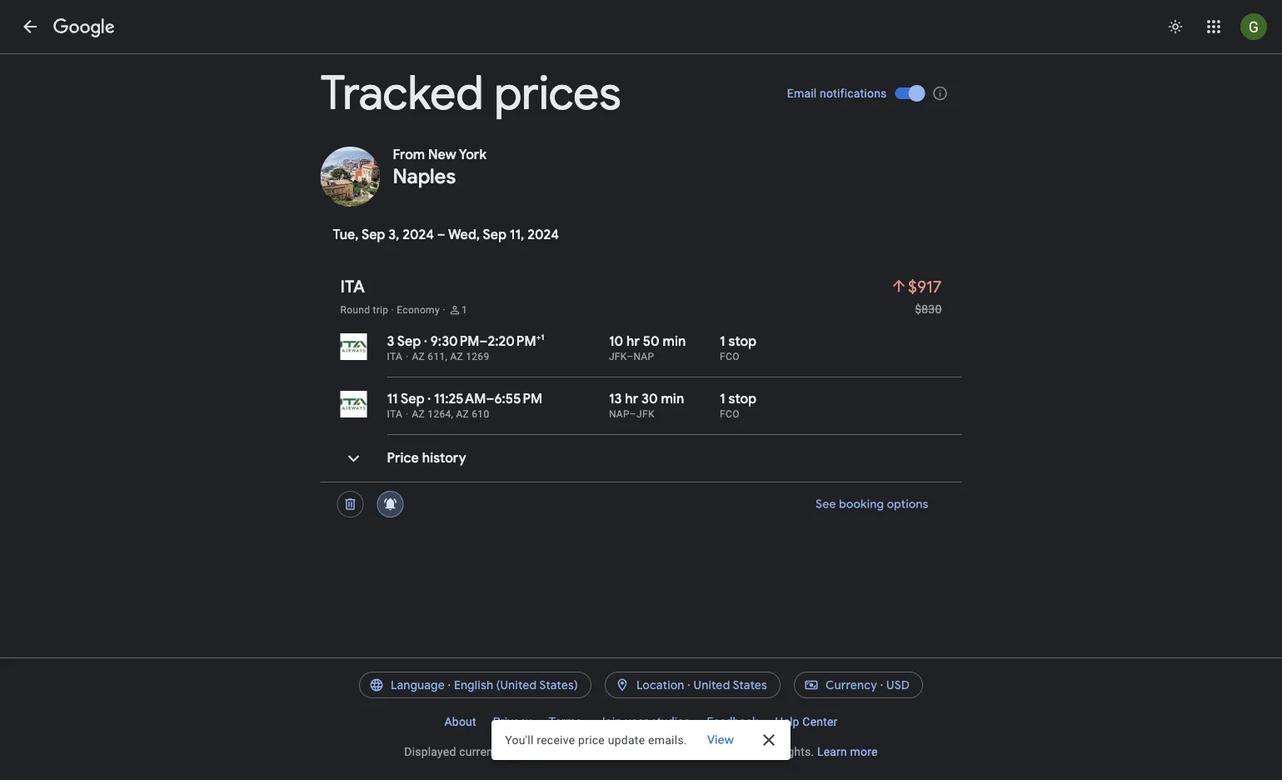 Task type: describe. For each thing, give the bounding box(es) containing it.
united states
[[694, 678, 768, 693]]

update
[[608, 733, 645, 747]]

trip
[[373, 304, 389, 316]]

price history
[[387, 450, 466, 467]]

options
[[887, 497, 929, 512]]

states)
[[540, 678, 578, 693]]

sep left 11,
[[483, 226, 507, 243]]

1 up the 9:30 pm
[[462, 304, 467, 316]]

sep for tue, sep 3, 2024 – wed, sep 11, 2024
[[362, 226, 385, 243]]

1 inside 9:30 pm – 2:20 pm + 1
[[541, 332, 545, 343]]

join user studies link
[[591, 708, 699, 735]]

min for 13 hr 30 min
[[661, 390, 685, 408]]

11,
[[510, 226, 525, 243]]

0 vertical spatial ita
[[340, 276, 365, 297]]

3
[[387, 333, 395, 350]]

13
[[609, 390, 622, 408]]

wed,
[[448, 226, 480, 243]]

united
[[694, 678, 730, 693]]

sep for 11 sep
[[401, 390, 425, 408]]

tracked prices
[[320, 64, 621, 123]]

differ
[[544, 745, 572, 758]]

50
[[643, 333, 660, 350]]

prices
[[495, 64, 621, 123]]

learn more link
[[818, 745, 878, 758]]

az down 11 sep
[[412, 408, 425, 420]]

stop for 10 hr 50 min
[[729, 333, 757, 350]]

1269
[[466, 351, 490, 363]]

fco for 13 hr 30 min
[[720, 408, 740, 420]]

$917
[[908, 276, 942, 297]]

tue,
[[333, 226, 359, 243]]

610
[[472, 408, 490, 420]]

terms
[[549, 715, 582, 728]]

emails.
[[648, 733, 687, 747]]

email notifications
[[787, 86, 887, 100]]

center
[[803, 715, 838, 728]]

about
[[445, 715, 477, 728]]

notifications
[[820, 86, 887, 100]]

view status
[[492, 720, 791, 760]]

11 sep
[[387, 390, 425, 408]]

may
[[518, 745, 541, 758]]

displayed currencies may differ from the currencies used to purchase flights. learn more
[[404, 745, 878, 758]]

currency
[[826, 678, 878, 693]]

learn
[[818, 745, 848, 758]]

11:25 am – 6:55 pm
[[434, 390, 543, 408]]

jfk inside 10 hr 50 min jfk – nap
[[609, 351, 627, 363]]

2:20 pm
[[488, 333, 536, 350]]

email
[[787, 86, 817, 100]]

nap inside 10 hr 50 min jfk – nap
[[634, 351, 655, 363]]

more
[[851, 745, 878, 758]]

1264
[[428, 408, 451, 420]]

fco for 10 hr 50 min
[[720, 351, 740, 363]]

disable email notifications for solution, round trip from new york to naples.tue, sep 3, 2024 – wed, sep 11, 2024 image
[[370, 484, 410, 524]]

join user studies
[[599, 715, 690, 728]]

you'll
[[505, 733, 534, 747]]

, for 11:25 am
[[451, 408, 454, 420]]

to
[[712, 745, 722, 758]]

feedback link
[[699, 708, 767, 735]]

booking
[[839, 497, 884, 512]]

you'll receive price update emails.
[[505, 733, 687, 747]]

help center
[[775, 715, 838, 728]]

(united
[[496, 678, 537, 693]]

new
[[428, 146, 456, 163]]

hr for 13
[[625, 390, 639, 408]]

usd
[[887, 678, 910, 693]]

privacy
[[493, 715, 532, 728]]

email notifications image
[[932, 85, 949, 101]]

used
[[683, 745, 708, 758]]

9:30 pm
[[431, 333, 480, 350]]

830 US dollars text field
[[915, 302, 942, 316]]

az 611 , az 1269
[[412, 351, 490, 363]]

– inside 9:30 pm – 2:20 pm + 1
[[480, 333, 488, 350]]

30
[[642, 390, 658, 408]]

see booking options
[[816, 497, 929, 512]]

naples
[[393, 164, 456, 189]]

see
[[816, 497, 836, 512]]

13 hr 30 min nap – jfk
[[609, 390, 685, 420]]

states
[[733, 678, 768, 693]]

language
[[391, 678, 445, 693]]

from
[[575, 745, 601, 758]]

sep for 3 sep
[[397, 333, 421, 350]]

az 1264 , az 610
[[412, 408, 490, 420]]



Task type: vqa. For each thing, say whether or not it's contained in the screenshot.
WHERE FROM? 'text box'
no



Task type: locate. For each thing, give the bounding box(es) containing it.
currencies down privacy link
[[459, 745, 515, 758]]

0 vertical spatial nap
[[634, 351, 655, 363]]

0 horizontal spatial jfk
[[609, 351, 627, 363]]

receive
[[537, 733, 575, 747]]

0 vertical spatial hr
[[627, 333, 640, 350]]

0 vertical spatial stop
[[729, 333, 757, 350]]

11:25 am
[[434, 390, 486, 408]]

location
[[637, 678, 685, 693]]

,
[[445, 351, 448, 363], [451, 408, 454, 420]]

0 vertical spatial airline logo image
[[340, 333, 367, 360]]

help center link
[[767, 708, 846, 735]]

1 vertical spatial min
[[661, 390, 685, 408]]

az
[[412, 351, 425, 363], [450, 351, 463, 363], [412, 408, 425, 420], [456, 408, 469, 420]]

1 vertical spatial ita
[[387, 351, 403, 363]]

min inside 10 hr 50 min jfk – nap
[[663, 333, 686, 350]]

jfk down 30
[[637, 408, 655, 420]]

1 vertical spatial fco
[[720, 408, 740, 420]]

jfk down the 10 on the left top of the page
[[609, 351, 627, 363]]

2 2024 from the left
[[528, 226, 559, 243]]

ita
[[340, 276, 365, 297], [387, 351, 403, 363], [387, 408, 403, 420]]

change appearance image
[[1156, 7, 1196, 47]]

sep left the 3,
[[362, 226, 385, 243]]

1 vertical spatial jfk
[[637, 408, 655, 420]]

studies
[[651, 715, 690, 728]]

hr right 13
[[625, 390, 639, 408]]

price
[[578, 733, 605, 747]]

1 vertical spatial hr
[[625, 390, 639, 408]]

jfk
[[609, 351, 627, 363], [637, 408, 655, 420]]

2024 right 11,
[[528, 226, 559, 243]]

1 stop from the top
[[729, 333, 757, 350]]

about link
[[436, 708, 485, 735]]

ita down 3
[[387, 351, 403, 363]]

jfk inside "13 hr 30 min nap – jfk"
[[637, 408, 655, 420]]

english (united states)
[[454, 678, 578, 693]]

join
[[599, 715, 622, 728]]

sep right 11
[[401, 390, 425, 408]]

2 1 stop fco from the top
[[720, 390, 757, 420]]

the
[[604, 745, 621, 758]]

hr
[[627, 333, 640, 350], [625, 390, 639, 408]]

hr inside 10 hr 50 min jfk – nap
[[627, 333, 640, 350]]

1 vertical spatial nap
[[609, 408, 630, 420]]

purchase
[[725, 745, 774, 758]]

privacy link
[[485, 708, 540, 735]]

0 horizontal spatial currencies
[[459, 745, 515, 758]]

feedback
[[707, 715, 759, 728]]

view
[[707, 733, 734, 748]]

1 right the 2:20 pm
[[541, 332, 545, 343]]

3,
[[389, 226, 399, 243]]

1 fco from the top
[[720, 351, 740, 363]]

1 vertical spatial 1 stop fco
[[720, 390, 757, 420]]

1 horizontal spatial nap
[[634, 351, 655, 363]]

nap down 13
[[609, 408, 630, 420]]

0 horizontal spatial 2024
[[403, 226, 434, 243]]

fco
[[720, 351, 740, 363], [720, 408, 740, 420]]

airline logo image
[[340, 333, 367, 360], [340, 391, 367, 418]]

round
[[340, 304, 370, 316]]

terms link
[[540, 708, 591, 735]]

go back image
[[20, 17, 40, 37]]

, for 9:30 pm
[[445, 351, 448, 363]]

nap down 50
[[634, 351, 655, 363]]

ita down 11
[[387, 408, 403, 420]]

– inside "13 hr 30 min nap – jfk"
[[630, 408, 637, 420]]

– inside 10 hr 50 min jfk – nap
[[627, 351, 634, 363]]

from new york naples
[[393, 146, 487, 189]]

2 fco from the top
[[720, 408, 740, 420]]

view button
[[694, 725, 747, 755]]

displayed
[[404, 745, 456, 758]]

10 hr 50 min jfk – nap
[[609, 333, 686, 363]]

az down 11:25 am
[[456, 408, 469, 420]]

az left 611
[[412, 351, 425, 363]]

0 vertical spatial ,
[[445, 351, 448, 363]]

tracked
[[320, 64, 484, 123]]

3 sep
[[387, 333, 421, 350]]

611
[[428, 351, 445, 363]]

1 right 30
[[720, 390, 726, 408]]

hr right the 10 on the left top of the page
[[627, 333, 640, 350]]

2 currencies from the left
[[624, 745, 680, 758]]

airline logo image down round
[[340, 333, 367, 360]]

0 vertical spatial 1 stop fco
[[720, 333, 757, 363]]

az down the 9:30 pm
[[450, 351, 463, 363]]

nap
[[634, 351, 655, 363], [609, 408, 630, 420]]

0 vertical spatial jfk
[[609, 351, 627, 363]]

, down the 9:30 pm
[[445, 351, 448, 363]]

from
[[393, 146, 425, 163]]

min right 50
[[663, 333, 686, 350]]

0 vertical spatial min
[[663, 333, 686, 350]]

, down 11:25 am
[[451, 408, 454, 420]]

price history graph image
[[334, 438, 374, 478]]

9:30 pm – 2:20 pm + 1
[[431, 332, 545, 350]]

10
[[609, 333, 624, 350]]

price
[[387, 450, 419, 467]]

1 stop fco for 13 hr 30 min
[[720, 390, 757, 420]]

user
[[625, 715, 648, 728]]

1 passenger text field
[[462, 303, 467, 317]]

currencies down join user studies link
[[624, 745, 680, 758]]

1 horizontal spatial 2024
[[528, 226, 559, 243]]

1 1 stop fco from the top
[[720, 333, 757, 363]]

1
[[462, 304, 467, 316], [541, 332, 545, 343], [720, 333, 726, 350], [720, 390, 726, 408]]

1 horizontal spatial ,
[[451, 408, 454, 420]]

ita for 11
[[387, 408, 403, 420]]

+
[[536, 332, 541, 343]]

economy
[[397, 304, 440, 316]]

min right 30
[[661, 390, 685, 408]]

2024 right the 3,
[[403, 226, 434, 243]]

1 right 50
[[720, 333, 726, 350]]

–
[[437, 226, 446, 243], [480, 333, 488, 350], [627, 351, 634, 363], [486, 390, 495, 408], [630, 408, 637, 420]]

0 horizontal spatial ,
[[445, 351, 448, 363]]

ita up round
[[340, 276, 365, 297]]

11
[[387, 390, 398, 408]]

stop for 13 hr 30 min
[[729, 390, 757, 408]]

ita for 3
[[387, 351, 403, 363]]

min inside "13 hr 30 min nap – jfk"
[[661, 390, 685, 408]]

min for 10 hr 50 min
[[663, 333, 686, 350]]

min
[[663, 333, 686, 350], [661, 390, 685, 408]]

tue, sep 3, 2024 – wed, sep 11, 2024
[[333, 226, 559, 243]]

flights.
[[778, 745, 814, 758]]

6:55 pm
[[495, 390, 543, 408]]

currencies
[[459, 745, 515, 758], [624, 745, 680, 758]]

sep
[[362, 226, 385, 243], [483, 226, 507, 243], [397, 333, 421, 350], [401, 390, 425, 408]]

history
[[422, 450, 466, 467]]

2 airline logo image from the top
[[340, 391, 367, 418]]

nap inside "13 hr 30 min nap – jfk"
[[609, 408, 630, 420]]

help
[[775, 715, 800, 728]]

0 vertical spatial fco
[[720, 351, 740, 363]]

remove saved flight, round trip from new york to naples.tue, sep 3, 2024 – wed, sep 11, 2024 image
[[330, 484, 370, 524]]

1 stop fco
[[720, 333, 757, 363], [720, 390, 757, 420]]

$830
[[915, 302, 942, 316]]

round trip economy
[[340, 304, 440, 316]]

1 horizontal spatial jfk
[[637, 408, 655, 420]]

1 horizontal spatial currencies
[[624, 745, 680, 758]]

airline logo image for 3
[[340, 333, 367, 360]]

1 vertical spatial airline logo image
[[340, 391, 367, 418]]

english
[[454, 678, 494, 693]]

2024
[[403, 226, 434, 243], [528, 226, 559, 243]]

york
[[459, 146, 487, 163]]

airline logo image left 11
[[340, 391, 367, 418]]

sep right 3
[[397, 333, 421, 350]]

1 stop fco for 10 hr 50 min
[[720, 333, 757, 363]]

2 stop from the top
[[729, 390, 757, 408]]

1 airline logo image from the top
[[340, 333, 367, 360]]

stop
[[729, 333, 757, 350], [729, 390, 757, 408]]

hr inside "13 hr 30 min nap – jfk"
[[625, 390, 639, 408]]

airline logo image for 11
[[340, 391, 367, 418]]

1 vertical spatial stop
[[729, 390, 757, 408]]

0 horizontal spatial nap
[[609, 408, 630, 420]]

1 vertical spatial ,
[[451, 408, 454, 420]]

1 currencies from the left
[[459, 745, 515, 758]]

917 US dollars text field
[[908, 276, 942, 297]]

2 vertical spatial ita
[[387, 408, 403, 420]]

1 2024 from the left
[[403, 226, 434, 243]]

hr for 10
[[627, 333, 640, 350]]



